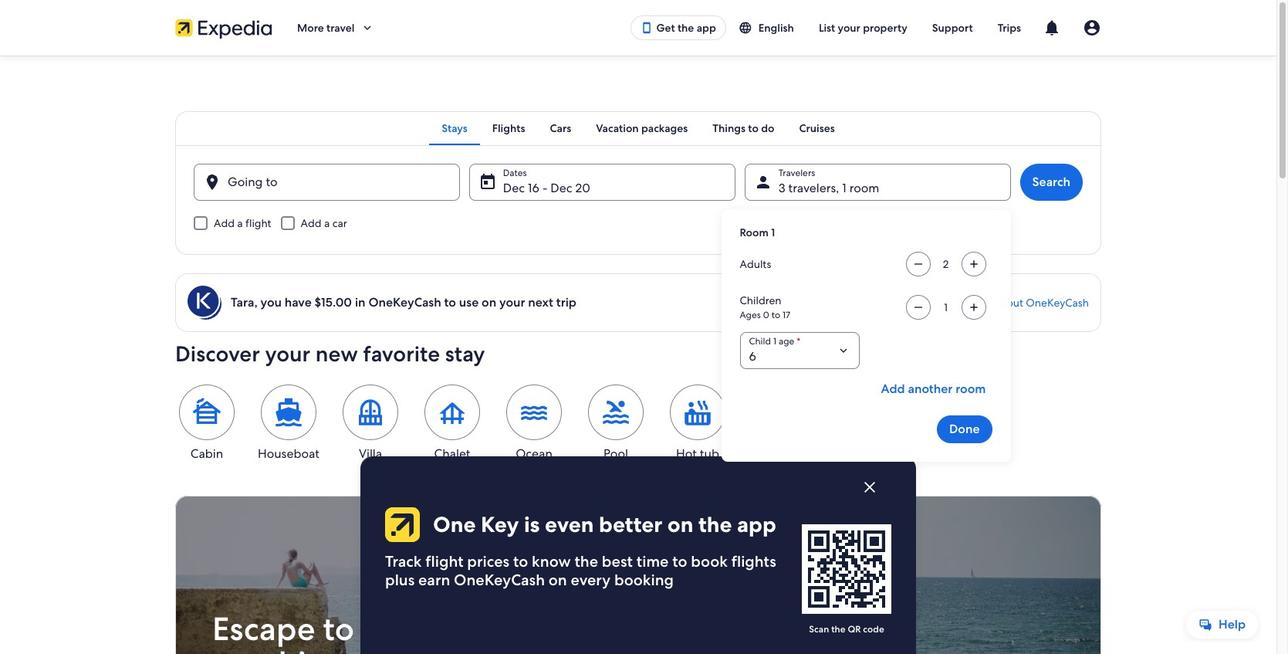 Task type: describe. For each thing, give the bounding box(es) containing it.
learn about onekeycash link
[[965, 296, 1090, 310]]

to left use
[[444, 294, 456, 310]]

your for list your property
[[838, 21, 861, 35]]

travelers,
[[789, 180, 840, 196]]

ocean
[[516, 446, 553, 462]]

packages
[[642, 121, 688, 135]]

ocean view
[[516, 446, 553, 477]]

cruises
[[800, 121, 835, 135]]

1 vertical spatial 1
[[772, 225, 775, 239]]

vacation packages
[[596, 121, 688, 135]]

qr code image
[[802, 524, 892, 614]]

have
[[285, 294, 312, 310]]

chalet
[[434, 446, 471, 462]]

room
[[740, 225, 769, 239]]

add for add another room
[[881, 381, 906, 397]]

houseboat
[[258, 446, 320, 462]]

onekeycash inside track flight prices to know the best time to book flights plus earn onekeycash on every booking
[[454, 570, 545, 590]]

close image
[[861, 478, 880, 497]]

room 1
[[740, 225, 775, 239]]

favorite
[[363, 340, 440, 368]]

3 travelers, 1 room
[[779, 180, 880, 196]]

0 horizontal spatial onekeycash
[[369, 294, 441, 310]]

earn
[[419, 570, 450, 590]]

$15.00
[[315, 294, 352, 310]]

1 inside 3 travelers, 1 room "dropdown button"
[[843, 180, 847, 196]]

pool button
[[585, 385, 648, 462]]

ages
[[740, 309, 761, 321]]

search
[[1033, 174, 1071, 190]]

hot tub button
[[666, 385, 730, 462]]

next
[[528, 294, 554, 310]]

to inside children ages 0 to 17
[[772, 309, 781, 321]]

cars link
[[538, 111, 584, 145]]

view
[[521, 461, 547, 477]]

stays
[[442, 121, 468, 135]]

on inside track flight prices to know the best time to book flights plus earn onekeycash on every booking
[[549, 570, 567, 590]]

car
[[333, 216, 347, 230]]

tara image
[[1083, 19, 1102, 37]]

2 horizontal spatial onekeycash
[[1027, 296, 1090, 310]]

16
[[528, 180, 540, 196]]

to left know
[[513, 551, 528, 571]]

tara, you have $15.00 in onekeycash to use on your next trip
[[231, 294, 577, 310]]

scan
[[809, 623, 830, 636]]

0
[[763, 309, 770, 321]]

escape to the sunshine main content
[[0, 56, 1277, 654]]

track flight prices to know the best time to book flights plus earn onekeycash on every booking
[[385, 551, 777, 590]]

tab list inside escape to the sunshine main content
[[175, 111, 1102, 145]]

the left 'qr'
[[832, 623, 846, 636]]

learn
[[965, 296, 992, 310]]

every
[[571, 570, 611, 590]]

1 dec from the left
[[503, 180, 525, 196]]

2 dec from the left
[[551, 180, 573, 196]]

vacation
[[596, 121, 639, 135]]

increase the number of adults in room 1 image
[[965, 258, 983, 270]]

scan the qr code
[[809, 623, 885, 636]]

3
[[779, 180, 786, 196]]

english button
[[726, 14, 807, 42]]

expedia logo image
[[382, 507, 420, 542]]

english
[[759, 21, 794, 35]]

expedia logo image
[[175, 17, 273, 39]]

new
[[316, 340, 358, 368]]

a for car
[[324, 216, 330, 230]]

room inside "dropdown button"
[[850, 180, 880, 196]]

know
[[532, 551, 571, 571]]

more
[[297, 21, 324, 35]]

cars
[[550, 121, 572, 135]]

another
[[908, 381, 953, 397]]

support
[[933, 21, 973, 35]]

add another room button
[[875, 375, 993, 403]]

the right get
[[678, 21, 694, 35]]

done button
[[937, 415, 993, 443]]

decrease the number of children in room 1 image
[[909, 301, 928, 314]]

to right 'time'
[[673, 551, 688, 571]]

1 vertical spatial on
[[668, 510, 694, 538]]

-
[[543, 180, 548, 196]]

about
[[995, 296, 1024, 310]]

trips link
[[986, 14, 1034, 42]]

flights
[[492, 121, 526, 135]]

done
[[950, 421, 980, 437]]

flight inside track flight prices to know the best time to book flights plus earn onekeycash on every booking
[[426, 551, 464, 571]]

add for add a flight
[[214, 216, 235, 230]]

is
[[524, 510, 540, 538]]

dec 16 - dec 20
[[503, 180, 591, 196]]

time
[[637, 551, 669, 571]]

villa button
[[339, 385, 402, 462]]

things to do link
[[701, 111, 787, 145]]



Task type: vqa. For each thing, say whether or not it's contained in the screenshot.
room inside the dropdown button
yes



Task type: locate. For each thing, give the bounding box(es) containing it.
escape to the sunshine
[[212, 608, 412, 654]]

qr
[[848, 623, 861, 636]]

prices
[[467, 551, 510, 571]]

vacation packages link
[[584, 111, 701, 145]]

onekeycash right in
[[369, 294, 441, 310]]

onekeycash
[[369, 294, 441, 310], [1027, 296, 1090, 310], [454, 570, 545, 590]]

list your property link
[[807, 14, 920, 42]]

code
[[864, 623, 885, 636]]

2 vertical spatial on
[[549, 570, 567, 590]]

dec 16 - dec 20 button
[[469, 164, 736, 201]]

1 horizontal spatial app
[[737, 510, 777, 538]]

1 vertical spatial your
[[500, 294, 526, 310]]

to left do
[[749, 121, 759, 135]]

more travel
[[297, 21, 355, 35]]

waterpark
[[751, 446, 809, 462]]

2 horizontal spatial your
[[838, 21, 861, 35]]

2 horizontal spatial add
[[881, 381, 906, 397]]

get
[[657, 21, 675, 35]]

chalet button
[[421, 385, 484, 462]]

on
[[482, 294, 497, 310], [668, 510, 694, 538], [549, 570, 567, 590]]

in
[[355, 294, 366, 310]]

0 vertical spatial on
[[482, 294, 497, 310]]

1 right 'room'
[[772, 225, 775, 239]]

0 horizontal spatial your
[[265, 340, 311, 368]]

trip
[[557, 294, 577, 310]]

decrease the number of adults in room 1 image
[[909, 258, 928, 270]]

0 horizontal spatial app
[[697, 21, 716, 35]]

more travel button
[[285, 9, 387, 46]]

flight down one
[[426, 551, 464, 571]]

you
[[261, 294, 282, 310]]

to inside escape to the sunshine
[[323, 608, 355, 650]]

list your property
[[819, 21, 908, 35]]

flight
[[246, 216, 271, 230], [426, 551, 464, 571]]

better
[[599, 510, 663, 538]]

dec left '16'
[[503, 180, 525, 196]]

0 vertical spatial app
[[697, 21, 716, 35]]

sunshine
[[212, 642, 344, 654]]

adults
[[740, 257, 772, 271]]

1 horizontal spatial 1
[[843, 180, 847, 196]]

list
[[819, 21, 836, 35]]

onekeycash right about
[[1027, 296, 1090, 310]]

travel sale activities deals image
[[175, 496, 1102, 654]]

get the app
[[657, 21, 716, 35]]

0 horizontal spatial add
[[214, 216, 235, 230]]

on left every
[[549, 570, 567, 590]]

0 horizontal spatial on
[[482, 294, 497, 310]]

your right list
[[838, 21, 861, 35]]

track
[[385, 551, 422, 571]]

flights link
[[480, 111, 538, 145]]

book
[[691, 551, 728, 571]]

0 vertical spatial 1
[[843, 180, 847, 196]]

escape
[[212, 608, 315, 650]]

1 horizontal spatial onekeycash
[[454, 570, 545, 590]]

to right the 0 on the top of the page
[[772, 309, 781, 321]]

support link
[[920, 14, 986, 42]]

tab list
[[175, 111, 1102, 145]]

use
[[459, 294, 479, 310]]

0 vertical spatial flight
[[246, 216, 271, 230]]

booking
[[615, 570, 674, 590]]

waterpark button
[[748, 385, 812, 462]]

hot
[[677, 446, 697, 462]]

children ages 0 to 17
[[740, 293, 791, 321]]

houseboat button
[[257, 385, 320, 462]]

the left best
[[575, 551, 598, 571]]

cruises link
[[787, 111, 848, 145]]

get the app link
[[631, 15, 726, 40]]

1 horizontal spatial room
[[956, 381, 986, 397]]

one key blue tier image
[[188, 286, 222, 320]]

increase the number of children in room 1 image
[[965, 301, 983, 314]]

to right "escape"
[[323, 608, 355, 650]]

1 horizontal spatial dec
[[551, 180, 573, 196]]

the up book
[[699, 510, 732, 538]]

1 horizontal spatial your
[[500, 294, 526, 310]]

key
[[481, 510, 519, 538]]

1 horizontal spatial a
[[324, 216, 330, 230]]

17
[[783, 309, 791, 321]]

stays link
[[430, 111, 480, 145]]

room inside button
[[956, 381, 986, 397]]

the
[[678, 21, 694, 35], [699, 510, 732, 538], [575, 551, 598, 571], [362, 608, 412, 650], [832, 623, 846, 636]]

things to do
[[713, 121, 775, 135]]

room right "travelers,"
[[850, 180, 880, 196]]

your left next
[[500, 294, 526, 310]]

stay
[[445, 340, 485, 368]]

your left new
[[265, 340, 311, 368]]

on up 'time'
[[668, 510, 694, 538]]

1 vertical spatial room
[[956, 381, 986, 397]]

0 vertical spatial your
[[838, 21, 861, 35]]

one key is even better on the app
[[433, 510, 777, 538]]

20
[[576, 180, 591, 196]]

0 horizontal spatial room
[[850, 180, 880, 196]]

ocean view button
[[503, 385, 566, 477]]

add for add a car
[[301, 216, 322, 230]]

flights
[[732, 551, 777, 571]]

trips
[[998, 21, 1022, 35]]

tub
[[700, 446, 720, 462]]

0 vertical spatial room
[[850, 180, 880, 196]]

1 vertical spatial app
[[737, 510, 777, 538]]

discover your new favorite stay
[[175, 340, 485, 368]]

the down plus
[[362, 608, 412, 650]]

flight left 'add a car'
[[246, 216, 271, 230]]

notifications for menu image
[[1043, 19, 1062, 37]]

tab list containing stays
[[175, 111, 1102, 145]]

add
[[214, 216, 235, 230], [301, 216, 322, 230], [881, 381, 906, 397]]

to inside "tab list"
[[749, 121, 759, 135]]

2 a from the left
[[324, 216, 330, 230]]

dec right -
[[551, 180, 573, 196]]

even
[[545, 510, 594, 538]]

0 horizontal spatial 1
[[772, 225, 775, 239]]

to
[[749, 121, 759, 135], [444, 294, 456, 310], [772, 309, 781, 321], [513, 551, 528, 571], [673, 551, 688, 571], [323, 608, 355, 650]]

best
[[602, 551, 633, 571]]

the inside track flight prices to know the best time to book flights plus earn onekeycash on every booking
[[575, 551, 598, 571]]

small image
[[739, 21, 753, 35]]

do
[[762, 121, 775, 135]]

things
[[713, 121, 746, 135]]

1 vertical spatial flight
[[426, 551, 464, 571]]

2 horizontal spatial on
[[668, 510, 694, 538]]

search button
[[1020, 164, 1083, 201]]

hot tub
[[677, 446, 720, 462]]

pool
[[604, 446, 628, 462]]

room
[[850, 180, 880, 196], [956, 381, 986, 397]]

1 right "travelers,"
[[843, 180, 847, 196]]

your
[[838, 21, 861, 35], [500, 294, 526, 310], [265, 340, 311, 368]]

trailing image
[[361, 21, 375, 35]]

on right use
[[482, 294, 497, 310]]

app up flights
[[737, 510, 777, 538]]

0 horizontal spatial flight
[[246, 216, 271, 230]]

app inside escape to the sunshine main content
[[737, 510, 777, 538]]

add a car
[[301, 216, 347, 230]]

add another room
[[881, 381, 986, 397]]

a for flight
[[237, 216, 243, 230]]

app left the small icon
[[697, 21, 716, 35]]

0 horizontal spatial a
[[237, 216, 243, 230]]

plus
[[385, 570, 415, 590]]

download button title image
[[641, 22, 654, 34]]

room right another
[[956, 381, 986, 397]]

1
[[843, 180, 847, 196], [772, 225, 775, 239]]

your for discover your new favorite stay
[[265, 340, 311, 368]]

the inside escape to the sunshine
[[362, 608, 412, 650]]

onekeycash down key
[[454, 570, 545, 590]]

learn about onekeycash
[[965, 296, 1090, 310]]

0 horizontal spatial dec
[[503, 180, 525, 196]]

1 horizontal spatial add
[[301, 216, 322, 230]]

cabin
[[191, 446, 223, 462]]

1 horizontal spatial on
[[549, 570, 567, 590]]

add a flight
[[214, 216, 271, 230]]

discover
[[175, 340, 260, 368]]

children
[[740, 293, 782, 307]]

1 a from the left
[[237, 216, 243, 230]]

2 vertical spatial your
[[265, 340, 311, 368]]

app
[[697, 21, 716, 35], [737, 510, 777, 538]]

1 horizontal spatial flight
[[426, 551, 464, 571]]

add inside add another room button
[[881, 381, 906, 397]]



